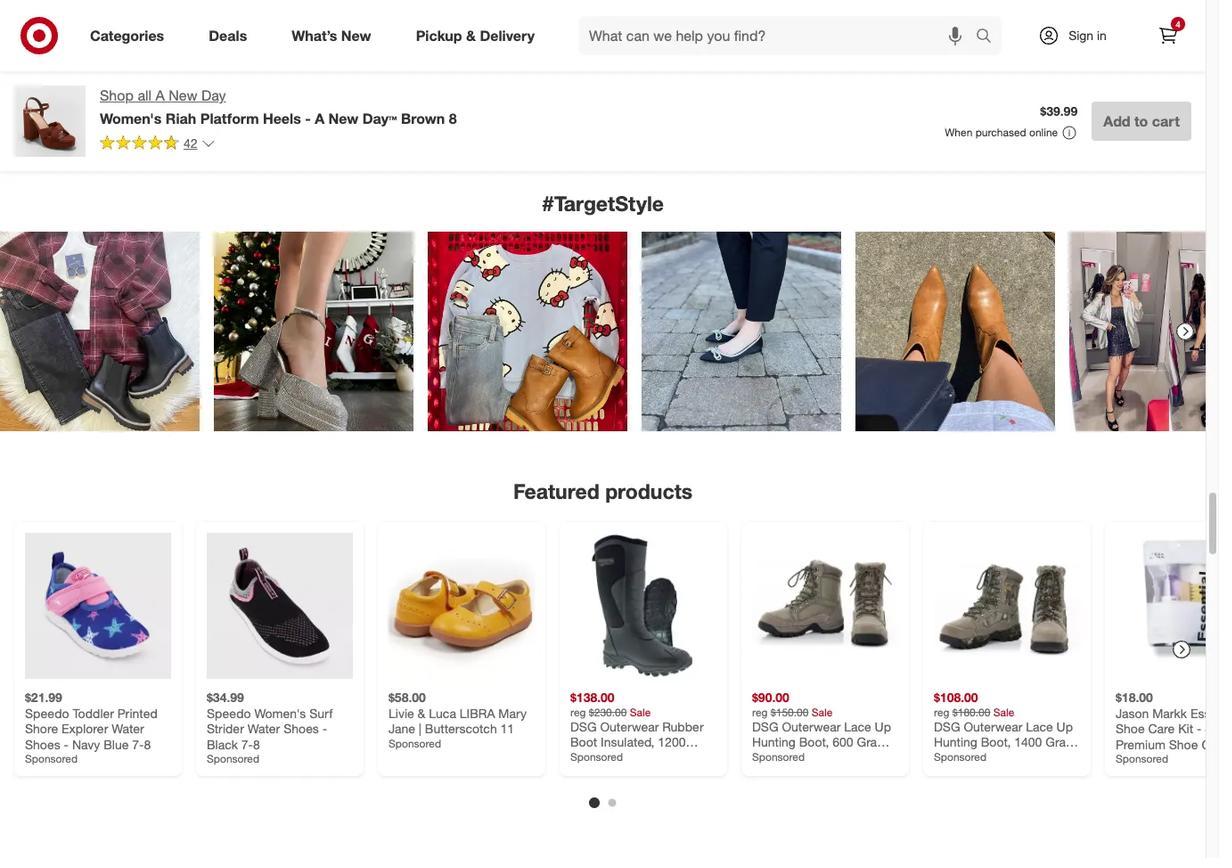 Task type: locate. For each thing, give the bounding box(es) containing it.
in inside $108.00 reg $180.00 sale dsg outerwear lace up hunting boot, 1400 gram in realtree edge, size: 09
[[934, 750, 944, 765]]

gram
[[857, 734, 888, 749], [1046, 734, 1077, 749]]

1 horizontal spatial -
[[305, 109, 311, 127]]

dsg inside $138.00 reg $230.00 sale dsg outerwear rubber boot insulated, 1200 grams, size: 06
[[570, 719, 597, 734]]

1 horizontal spatial 8
[[253, 736, 260, 751]]

day™
[[363, 109, 397, 127]]

1 7- from the left
[[132, 736, 144, 751]]

lace up 1400
[[1026, 719, 1053, 734]]

sponsored
[[389, 736, 441, 750], [570, 750, 623, 763], [752, 750, 805, 763], [934, 750, 987, 763], [25, 752, 78, 765], [207, 752, 260, 765], [1116, 752, 1169, 765]]

hunting inside $108.00 reg $180.00 sale dsg outerwear lace up hunting boot, 1400 gram in realtree edge, size: 09
[[934, 734, 978, 749]]

size: down 600
[[838, 750, 864, 765]]

0 horizontal spatial dsg
[[570, 719, 597, 734]]

hunting up realtree at the bottom right of the page
[[934, 734, 978, 749]]

reg down $138.00
[[570, 705, 586, 719]]

sale right $150.00
[[812, 705, 833, 719]]

markk
[[1153, 705, 1187, 720]]

1 boot, from the left
[[799, 734, 829, 749]]

what's
[[292, 26, 337, 44]]

0 horizontal spatial shoes
[[25, 736, 60, 751]]

gram for 07
[[857, 734, 888, 749]]

1 lace from the left
[[844, 719, 871, 734]]

|
[[419, 721, 421, 736]]

reg inside $90.00 reg $150.00 sale dsg outerwear lace up hunting boot, 600 gram in nubuck tan, size: 07
[[752, 705, 768, 719]]

speedo down $21.99
[[25, 705, 69, 720]]

1 horizontal spatial shoes
[[284, 721, 319, 736]]

gram inside $108.00 reg $180.00 sale dsg outerwear lace up hunting boot, 1400 gram in realtree edge, size: 09
[[1046, 734, 1077, 749]]

dsg inside $108.00 reg $180.00 sale dsg outerwear lace up hunting boot, 1400 gram in realtree edge, size: 09
[[934, 719, 960, 734]]

1200
[[658, 734, 686, 749]]

outerwear
[[600, 719, 659, 734], [782, 719, 841, 734], [964, 719, 1023, 734]]

outerwear inside $138.00 reg $230.00 sale dsg outerwear rubber boot insulated, 1200 grams, size: 06
[[600, 719, 659, 734]]

outerwear up tan,
[[782, 719, 841, 734]]

reg inside $108.00 reg $180.00 sale dsg outerwear lace up hunting boot, 1400 gram in realtree edge, size: 09
[[934, 705, 950, 719]]

dsg for dsg outerwear lace up hunting boot, 1400 gram in realtree edge, size: 09
[[934, 719, 960, 734]]

in
[[1097, 28, 1107, 43], [752, 750, 762, 765], [934, 750, 944, 765]]

delivery
[[480, 26, 535, 44]]

in left realtree at the bottom right of the page
[[934, 750, 944, 765]]

jason
[[1116, 705, 1149, 720]]

lace
[[844, 719, 871, 734], [1026, 719, 1053, 734]]

gram up 09
[[1046, 734, 1077, 749]]

sale for $138.00
[[630, 705, 651, 719]]

grams,
[[570, 750, 610, 765]]

1 horizontal spatial outerwear
[[782, 719, 841, 734]]

size: for dsg outerwear lace up hunting boot, 600 gram in nubuck tan, size: 07
[[838, 750, 864, 765]]

1 outerwear from the left
[[600, 719, 659, 734]]

2 hunting from the left
[[934, 734, 978, 749]]

speedo down $34.99
[[207, 705, 251, 720]]

sale inside $138.00 reg $230.00 sale dsg outerwear rubber boot insulated, 1200 grams, size: 06
[[630, 705, 651, 719]]

outerwear up edge,
[[964, 719, 1023, 734]]

shoes
[[284, 721, 319, 736], [25, 736, 60, 751]]

user image by @midwestmoneysavingmommas image
[[642, 232, 841, 431]]

up
[[875, 719, 891, 734], [1057, 719, 1073, 734]]

women's
[[100, 109, 162, 127], [254, 705, 306, 720]]

3 reg from the left
[[934, 705, 950, 719]]

lace for 600
[[844, 719, 871, 734]]

water down printed
[[112, 721, 144, 736]]

2 gram from the left
[[1046, 734, 1077, 749]]

2 horizontal spatial in
[[1097, 28, 1107, 43]]

1 vertical spatial -
[[322, 721, 327, 736]]

0 vertical spatial a
[[156, 86, 165, 104]]

8 inside the $34.99 speedo women's surf strider water shoes - black 7-8 sponsored
[[253, 736, 260, 751]]

in inside $90.00 reg $150.00 sale dsg outerwear lace up hunting boot, 600 gram in nubuck tan, size: 07
[[752, 750, 762, 765]]

& right pickup
[[466, 26, 476, 44]]

1 horizontal spatial hunting
[[934, 734, 978, 749]]

2 horizontal spatial -
[[322, 721, 327, 736]]

lace inside $90.00 reg $150.00 sale dsg outerwear lace up hunting boot, 600 gram in nubuck tan, size: 07
[[844, 719, 871, 734]]

in right sign
[[1097, 28, 1107, 43]]

2 horizontal spatial reg
[[934, 705, 950, 719]]

0 horizontal spatial in
[[752, 750, 762, 765]]

0 vertical spatial &
[[466, 26, 476, 44]]

0 vertical spatial women's
[[100, 109, 162, 127]]

42
[[184, 135, 197, 150]]

1 horizontal spatial size:
[[838, 750, 864, 765]]

sponsored inside $21.99 speedo toddler printed shore explorer water shoes - navy blue 7-8 sponsored
[[25, 752, 78, 765]]

up inside $108.00 reg $180.00 sale dsg outerwear lace up hunting boot, 1400 gram in realtree edge, size: 09
[[1057, 719, 1073, 734]]

2 lace from the left
[[1026, 719, 1053, 734]]

women's left surf
[[254, 705, 306, 720]]

0 horizontal spatial outerwear
[[600, 719, 659, 734]]

sale
[[630, 705, 651, 719], [812, 705, 833, 719], [994, 705, 1015, 719]]

1 hunting from the left
[[752, 734, 796, 749]]

2 up from the left
[[1057, 719, 1073, 734]]

2 dsg from the left
[[752, 719, 779, 734]]

dsg
[[570, 719, 597, 734], [752, 719, 779, 734], [934, 719, 960, 734]]

0 horizontal spatial gram
[[857, 734, 888, 749]]

0 horizontal spatial lace
[[844, 719, 871, 734]]

0 horizontal spatial &
[[418, 705, 426, 720]]

dsg down $108.00
[[934, 719, 960, 734]]

speedo inside the $34.99 speedo women's surf strider water shoes - black 7-8 sponsored
[[207, 705, 251, 720]]

1 horizontal spatial boot,
[[981, 734, 1011, 749]]

image of women's riah platform heels - a new day™ brown 8 image
[[14, 86, 86, 157]]

jane
[[389, 721, 415, 736]]

a
[[156, 86, 165, 104], [315, 109, 325, 127]]

hunting for nubuck
[[752, 734, 796, 749]]

sponsored down boot
[[570, 750, 623, 763]]

7-
[[132, 736, 144, 751], [241, 736, 253, 751]]

1 sale from the left
[[630, 705, 651, 719]]

1 speedo from the left
[[25, 705, 69, 720]]

boot, inside $90.00 reg $150.00 sale dsg outerwear lace up hunting boot, 600 gram in nubuck tan, size: 07
[[799, 734, 829, 749]]

hunting
[[752, 734, 796, 749], [934, 734, 978, 749]]

2 boot, from the left
[[981, 734, 1011, 749]]

1 vertical spatial women's
[[254, 705, 306, 720]]

0 vertical spatial -
[[305, 109, 311, 127]]

1 vertical spatial &
[[418, 705, 426, 720]]

- right "heels"
[[305, 109, 311, 127]]

0 horizontal spatial boot,
[[799, 734, 829, 749]]

1 water from the left
[[112, 721, 144, 736]]

7- right blue
[[132, 736, 144, 751]]

size: down insulated,
[[614, 750, 641, 765]]

3 outerwear from the left
[[964, 719, 1023, 734]]

2 outerwear from the left
[[782, 719, 841, 734]]

1 vertical spatial shoes
[[25, 736, 60, 751]]

8 inside $21.99 speedo toddler printed shore explorer water shoes - navy blue 7-8 sponsored
[[144, 736, 151, 751]]

0 horizontal spatial size:
[[614, 750, 641, 765]]

gram inside $90.00 reg $150.00 sale dsg outerwear lace up hunting boot, 600 gram in nubuck tan, size: 07
[[857, 734, 888, 749]]

2 horizontal spatial size:
[[1033, 750, 1059, 765]]

dsg outerwear rubber boot insulated, 1200 grams, size: 06 image
[[570, 533, 717, 679]]

outerwear for grams,
[[600, 719, 659, 734]]

outerwear inside $108.00 reg $180.00 sale dsg outerwear lace up hunting boot, 1400 gram in realtree edge, size: 09
[[964, 719, 1023, 734]]

8 right black
[[253, 736, 260, 751]]

2 sale from the left
[[812, 705, 833, 719]]

0 horizontal spatial speedo
[[25, 705, 69, 720]]

What can we help you find? suggestions appear below search field
[[578, 16, 980, 55]]

size: inside $108.00 reg $180.00 sale dsg outerwear lace up hunting boot, 1400 gram in realtree edge, size: 09
[[1033, 750, 1059, 765]]

pickup & delivery link
[[401, 16, 557, 55]]

speedo inside $21.99 speedo toddler printed shore explorer water shoes - navy blue 7-8 sponsored
[[25, 705, 69, 720]]

0 horizontal spatial water
[[112, 721, 144, 736]]

sale inside $108.00 reg $180.00 sale dsg outerwear lace up hunting boot, 1400 gram in realtree edge, size: 09
[[994, 705, 1015, 719]]

outerwear for 1400
[[964, 719, 1023, 734]]

size: inside $90.00 reg $150.00 sale dsg outerwear lace up hunting boot, 600 gram in nubuck tan, size: 07
[[838, 750, 864, 765]]

in left nubuck at right
[[752, 750, 762, 765]]

sign in
[[1069, 28, 1107, 43]]

3 sale from the left
[[994, 705, 1015, 719]]

0 horizontal spatial sale
[[630, 705, 651, 719]]

outerwear for 600
[[782, 719, 841, 734]]

- left 'navy'
[[64, 736, 69, 751]]

women's down all
[[100, 109, 162, 127]]

speedo for shore
[[25, 705, 69, 720]]

shoes down surf
[[284, 721, 319, 736]]

sponsored inside the $34.99 speedo women's surf strider water shoes - black 7-8 sponsored
[[207, 752, 260, 765]]

$90.00 reg $150.00 sale dsg outerwear lace up hunting boot, 600 gram in nubuck tan, size: 07
[[752, 690, 891, 765]]

2 7- from the left
[[241, 736, 253, 751]]

boot, inside $108.00 reg $180.00 sale dsg outerwear lace up hunting boot, 1400 gram in realtree edge, size: 09
[[981, 734, 1011, 749]]

3 dsg from the left
[[934, 719, 960, 734]]

categories link
[[75, 16, 186, 55]]

0 horizontal spatial hunting
[[752, 734, 796, 749]]

edge,
[[997, 750, 1029, 765]]

lace up 600
[[844, 719, 871, 734]]

2 reg from the left
[[752, 705, 768, 719]]

0 horizontal spatial 8
[[144, 736, 151, 751]]

up up 09
[[1057, 719, 1073, 734]]

2 horizontal spatial dsg
[[934, 719, 960, 734]]

1 horizontal spatial gram
[[1046, 734, 1077, 749]]

$58.00 livie & luca libra mary jane | butterscotch 11 sponsored
[[389, 690, 527, 750]]

3 size: from the left
[[1033, 750, 1059, 765]]

2 speedo from the left
[[207, 705, 251, 720]]

1 gram from the left
[[857, 734, 888, 749]]

1 horizontal spatial dsg
[[752, 719, 779, 734]]

2 horizontal spatial 8
[[449, 109, 457, 127]]

up up 07
[[875, 719, 891, 734]]

& up |
[[418, 705, 426, 720]]

reg down $108.00
[[934, 705, 950, 719]]

speedo
[[25, 705, 69, 720], [207, 705, 251, 720]]

-
[[305, 109, 311, 127], [322, 721, 327, 736], [64, 736, 69, 751]]

add to cart button
[[1092, 102, 1192, 141]]

0 horizontal spatial up
[[875, 719, 891, 734]]

sponsored down |
[[389, 736, 441, 750]]

1 up from the left
[[875, 719, 891, 734]]

2 horizontal spatial outerwear
[[964, 719, 1023, 734]]

insulated,
[[601, 734, 655, 749]]

boot, up tan,
[[799, 734, 829, 749]]

new right what's
[[341, 26, 371, 44]]

8
[[449, 109, 457, 127], [144, 736, 151, 751], [253, 736, 260, 751]]

reg for dsg outerwear lace up hunting boot, 1400 gram in realtree edge, size: 09
[[934, 705, 950, 719]]

1 reg from the left
[[570, 705, 586, 719]]

0 horizontal spatial 7-
[[132, 736, 144, 751]]

user image by @glamgirlnatalie image
[[214, 232, 414, 431]]

sponsored down black
[[207, 752, 260, 765]]

0 horizontal spatial reg
[[570, 705, 586, 719]]

42 link
[[100, 134, 215, 155]]

sale inside $90.00 reg $150.00 sale dsg outerwear lace up hunting boot, 600 gram in nubuck tan, size: 07
[[812, 705, 833, 719]]

$138.00
[[570, 690, 615, 705]]

water
[[112, 721, 144, 736], [248, 721, 280, 736]]

new
[[341, 26, 371, 44], [169, 86, 198, 104], [328, 109, 359, 127]]

1 horizontal spatial a
[[315, 109, 325, 127]]

dsg inside $90.00 reg $150.00 sale dsg outerwear lace up hunting boot, 600 gram in nubuck tan, size: 07
[[752, 719, 779, 734]]

2 vertical spatial -
[[64, 736, 69, 751]]

reg inside $138.00 reg $230.00 sale dsg outerwear rubber boot insulated, 1200 grams, size: 06
[[570, 705, 586, 719]]

1 horizontal spatial lace
[[1026, 719, 1053, 734]]

size: for dsg outerwear lace up hunting boot, 1400 gram in realtree edge, size: 09
[[1033, 750, 1059, 765]]

0 horizontal spatial -
[[64, 736, 69, 751]]

shoes down shore
[[25, 736, 60, 751]]

2 vertical spatial new
[[328, 109, 359, 127]]

1 horizontal spatial water
[[248, 721, 280, 736]]

8 right blue
[[144, 736, 151, 751]]

1 horizontal spatial speedo
[[207, 705, 251, 720]]

reg down $90.00
[[752, 705, 768, 719]]

a right "heels"
[[315, 109, 325, 127]]

outerwear inside $90.00 reg $150.00 sale dsg outerwear lace up hunting boot, 600 gram in nubuck tan, size: 07
[[782, 719, 841, 734]]

boot
[[570, 734, 597, 749]]

sponsored down $180.00
[[934, 750, 987, 763]]

up inside $90.00 reg $150.00 sale dsg outerwear lace up hunting boot, 600 gram in nubuck tan, size: 07
[[875, 719, 891, 734]]

gram up 07
[[857, 734, 888, 749]]

up for dsg outerwear lace up hunting boot, 1400 gram in realtree edge, size: 09
[[1057, 719, 1073, 734]]

1 horizontal spatial sale
[[812, 705, 833, 719]]

lace inside $108.00 reg $180.00 sale dsg outerwear lace up hunting boot, 1400 gram in realtree edge, size: 09
[[1026, 719, 1053, 734]]

new up the riah
[[169, 86, 198, 104]]

what's new link
[[277, 16, 394, 55]]

in for dsg outerwear lace up hunting boot, 1400 gram in realtree edge, size: 09
[[934, 750, 944, 765]]

luca
[[429, 705, 456, 720]]

hunting inside $90.00 reg $150.00 sale dsg outerwear lace up hunting boot, 600 gram in nubuck tan, size: 07
[[752, 734, 796, 749]]

sponsored down shore
[[25, 752, 78, 765]]

dsg up boot
[[570, 719, 597, 734]]

dsg down $90.00
[[752, 719, 779, 734]]

1 horizontal spatial 7-
[[241, 736, 253, 751]]

- inside $21.99 speedo toddler printed shore explorer water shoes - navy blue 7-8 sponsored
[[64, 736, 69, 751]]

09
[[1063, 750, 1077, 765]]

water right strider
[[248, 721, 280, 736]]

shoes inside $21.99 speedo toddler printed shore explorer water shoes - navy blue 7-8 sponsored
[[25, 736, 60, 751]]

sale right $180.00
[[994, 705, 1015, 719]]

1 size: from the left
[[614, 750, 641, 765]]

a right all
[[156, 86, 165, 104]]

1 dsg from the left
[[570, 719, 597, 734]]

8 right brown
[[449, 109, 457, 127]]

2 water from the left
[[248, 721, 280, 736]]

- down surf
[[322, 721, 327, 736]]

1 horizontal spatial women's
[[254, 705, 306, 720]]

toddler
[[73, 705, 114, 720]]

0 vertical spatial shoes
[[284, 721, 319, 736]]

surf
[[310, 705, 333, 720]]

speedo for strider
[[207, 705, 251, 720]]

1 horizontal spatial up
[[1057, 719, 1073, 734]]

size: down 1400
[[1033, 750, 1059, 765]]

sale right $230.00
[[630, 705, 651, 719]]

1 horizontal spatial in
[[934, 750, 944, 765]]

brown
[[401, 109, 445, 127]]

reg
[[570, 705, 586, 719], [752, 705, 768, 719], [934, 705, 950, 719]]

boot,
[[799, 734, 829, 749], [981, 734, 1011, 749]]

search button
[[968, 16, 1011, 59]]

sale for $90.00
[[812, 705, 833, 719]]

$90.00
[[752, 690, 790, 705]]

2 size: from the left
[[838, 750, 864, 765]]

deals
[[209, 26, 247, 44]]

2 horizontal spatial sale
[[994, 705, 1015, 719]]

1 horizontal spatial reg
[[752, 705, 768, 719]]

$34.99 speedo women's surf strider water shoes - black 7-8 sponsored
[[207, 690, 333, 765]]

boot, up edge,
[[981, 734, 1011, 749]]

hunting up nubuck at right
[[752, 734, 796, 749]]

riah
[[166, 109, 196, 127]]

7- right black
[[241, 736, 253, 751]]

new left day™
[[328, 109, 359, 127]]

outerwear up insulated,
[[600, 719, 659, 734]]

0 horizontal spatial women's
[[100, 109, 162, 127]]

reg for dsg outerwear lace up hunting boot, 600 gram in nubuck tan, size: 07
[[752, 705, 768, 719]]

sign
[[1069, 28, 1094, 43]]



Task type: describe. For each thing, give the bounding box(es) containing it.
online
[[1029, 126, 1058, 139]]

lace for 1400
[[1026, 719, 1053, 734]]

1 horizontal spatial &
[[466, 26, 476, 44]]

06
[[644, 750, 658, 765]]

4
[[1176, 19, 1181, 29]]

products
[[605, 479, 693, 503]]

hunting for realtree
[[934, 734, 978, 749]]

8 inside shop all a new day women's riah platform heels - a new day™ brown 8
[[449, 109, 457, 127]]

what's new
[[292, 26, 371, 44]]

7- inside $21.99 speedo toddler printed shore explorer water shoes - navy blue 7-8 sponsored
[[132, 736, 144, 751]]

speedo toddler printed shore explorer water shoes - navy blue 7-8 image
[[25, 533, 171, 679]]

$108.00 reg $180.00 sale dsg outerwear lace up hunting boot, 1400 gram in realtree edge, size: 09
[[934, 690, 1077, 765]]

$34.99
[[207, 690, 244, 705]]

speedo women's surf strider water shoes - black 7-8 image
[[207, 533, 353, 679]]

boot, for edge,
[[981, 734, 1011, 749]]

& inside $58.00 livie & luca libra mary jane | butterscotch 11 sponsored
[[418, 705, 426, 720]]

explorer
[[62, 721, 108, 736]]

day
[[201, 86, 226, 104]]

platform
[[200, 109, 259, 127]]

- inside shop all a new day women's riah platform heels - a new day™ brown 8
[[305, 109, 311, 127]]

size: inside $138.00 reg $230.00 sale dsg outerwear rubber boot insulated, 1200 grams, size: 06
[[614, 750, 641, 765]]

strider
[[207, 721, 244, 736]]

search
[[968, 28, 1011, 46]]

realtree
[[947, 750, 994, 765]]

women's inside shop all a new day women's riah platform heels - a new day™ brown 8
[[100, 109, 162, 127]]

#targetstyle
[[542, 191, 664, 216]]

0 horizontal spatial a
[[156, 86, 165, 104]]

to
[[1135, 112, 1148, 130]]

deals link
[[194, 16, 269, 55]]

black
[[207, 736, 238, 751]]

all
[[138, 86, 152, 104]]

add
[[1104, 112, 1131, 130]]

4 link
[[1149, 16, 1188, 55]]

$138.00 reg $230.00 sale dsg outerwear rubber boot insulated, 1200 grams, size: 06
[[570, 690, 704, 765]]

user image by @gotargeting image
[[0, 232, 200, 431]]

$39.99
[[1040, 104, 1078, 119]]

boot, for tan,
[[799, 734, 829, 749]]

07
[[868, 750, 882, 765]]

purchased
[[976, 126, 1027, 139]]

$230.00
[[589, 705, 627, 719]]

user image by @brionabargerstock18 image
[[856, 232, 1055, 431]]

1400
[[1015, 734, 1042, 749]]

- inside the $34.99 speedo women's surf strider water shoes - black 7-8 sponsored
[[322, 721, 327, 736]]

libra
[[460, 705, 495, 720]]

$21.99 speedo toddler printed shore explorer water shoes - navy blue 7-8 sponsored
[[25, 690, 158, 765]]

dsg outerwear lace up hunting boot, 600 gram in nubuck tan, size: 07 image
[[752, 533, 898, 679]]

shop
[[100, 86, 134, 104]]

dsg for dsg outerwear lace up hunting boot, 600 gram in nubuck tan, size: 07
[[752, 719, 779, 734]]

pickup & delivery
[[416, 26, 535, 44]]

livie
[[389, 705, 414, 720]]

dsg for dsg outerwear rubber boot insulated, 1200 grams, size: 06
[[570, 719, 597, 734]]

600
[[833, 734, 854, 749]]

categories
[[90, 26, 164, 44]]

sign in link
[[1023, 16, 1135, 55]]

0 vertical spatial new
[[341, 26, 371, 44]]

cart
[[1152, 112, 1180, 130]]

1 vertical spatial new
[[169, 86, 198, 104]]

when
[[945, 126, 973, 139]]

featured
[[513, 479, 600, 503]]

$150.00
[[771, 705, 809, 719]]

sale for $108.00
[[994, 705, 1015, 719]]

pickup
[[416, 26, 462, 44]]

water inside $21.99 speedo toddler printed shore explorer water shoes - navy blue 7-8 sponsored
[[112, 721, 144, 736]]

gram for 09
[[1046, 734, 1077, 749]]

sponsored inside $58.00 livie & luca libra mary jane | butterscotch 11 sponsored
[[389, 736, 441, 750]]

$21.99
[[25, 690, 62, 705]]

dsg outerwear lace up hunting boot, 1400 gram in realtree edge, size: 09 image
[[934, 533, 1080, 679]]

jason markk essential shoe care kit - 4 oz premium shoe cleaner & standard brush image
[[1116, 533, 1219, 679]]

navy
[[72, 736, 100, 751]]

heels
[[263, 109, 301, 127]]

user image by @brunetteduoblog image
[[1070, 232, 1219, 431]]

in for dsg outerwear lace up hunting boot, 600 gram in nubuck tan, size: 07
[[752, 750, 762, 765]]

shoes inside the $34.99 speedo women's surf strider water shoes - black 7-8 sponsored
[[284, 721, 319, 736]]

water inside the $34.99 speedo women's surf strider water shoes - black 7-8 sponsored
[[248, 721, 280, 736]]

women's inside the $34.99 speedo women's surf strider water shoes - black 7-8 sponsored
[[254, 705, 306, 720]]

$18.00 jason markk essen
[[1116, 690, 1219, 767]]

shop all a new day women's riah platform heels - a new day™ brown 8
[[100, 86, 457, 127]]

nubuck
[[765, 750, 809, 765]]

tan,
[[812, 750, 834, 765]]

shore
[[25, 721, 58, 736]]

blue
[[104, 736, 129, 751]]

up for dsg outerwear lace up hunting boot, 600 gram in nubuck tan, size: 07
[[875, 719, 891, 734]]

when purchased online
[[945, 126, 1058, 139]]

printed
[[118, 705, 158, 720]]

7- inside the $34.99 speedo women's surf strider water shoes - black 7-8 sponsored
[[241, 736, 253, 751]]

sponsored left tan,
[[752, 750, 805, 763]]

butterscotch
[[425, 721, 497, 736]]

sponsored down jason
[[1116, 752, 1169, 765]]

rubber
[[662, 719, 704, 734]]

mary
[[499, 705, 527, 720]]

featured products
[[513, 479, 693, 503]]

$108.00
[[934, 690, 978, 705]]

$58.00
[[389, 690, 426, 705]]

add to cart
[[1104, 112, 1180, 130]]

livie & luca libra mary jane | butterscotch 11 image
[[389, 533, 535, 679]]

11
[[501, 721, 514, 736]]

essen
[[1191, 705, 1219, 720]]

user image by @allthings_targetbayarea image
[[428, 232, 627, 431]]

$180.00
[[953, 705, 991, 719]]

1 vertical spatial a
[[315, 109, 325, 127]]

reg for dsg outerwear rubber boot insulated, 1200 grams, size: 06
[[570, 705, 586, 719]]

$18.00
[[1116, 690, 1153, 705]]



Task type: vqa. For each thing, say whether or not it's contained in the screenshot.
the middle 8
yes



